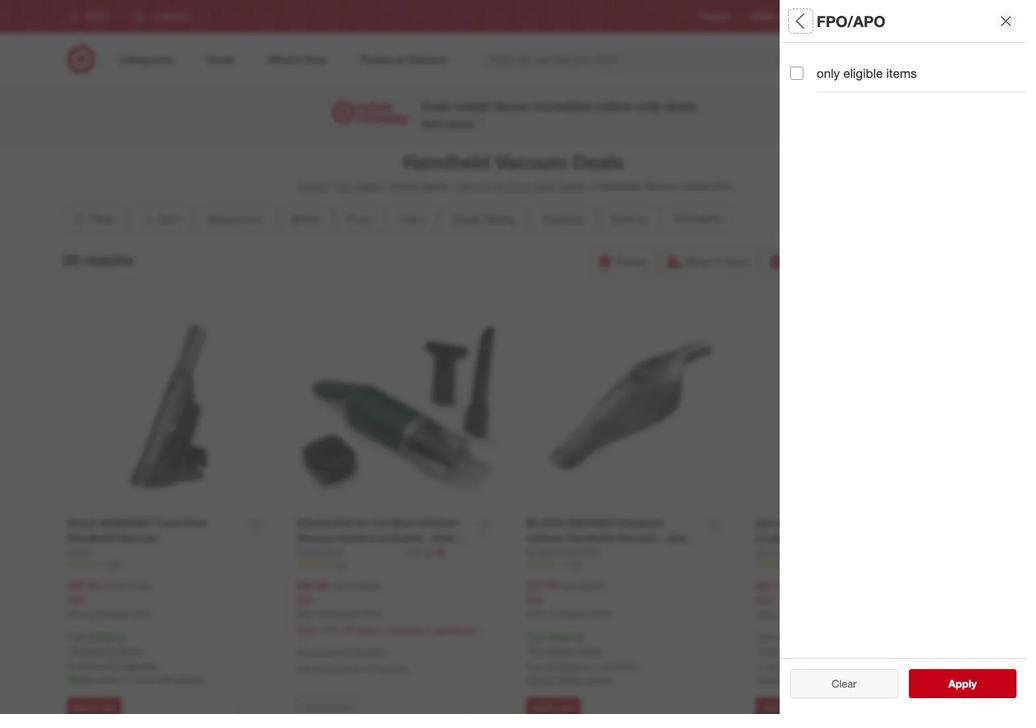Task type: describe. For each thing, give the bounding box(es) containing it.
20 results
[[62, 250, 133, 269]]

guest rating button
[[441, 204, 525, 234]]

shop in store
[[686, 255, 749, 268]]

filters
[[813, 12, 854, 30]]

shop
[[686, 255, 711, 268]]

add for $99.99
[[73, 703, 88, 713]]

reg for $29.99
[[561, 580, 574, 591]]

go
[[355, 516, 369, 529]]

check stores button
[[297, 697, 356, 714]]

magnolia
[[367, 546, 413, 559]]

0 horizontal spatial available
[[314, 663, 350, 675]]

only eligible items
[[817, 65, 917, 81]]

* for free shipping * * exclusions apply. not available at la beverly check nearby stores
[[583, 631, 586, 642]]

la inside free shipping * exclusions apply. in stock at  la beverly ready within 2 hours with pickup
[[802, 661, 813, 673]]

exclusions inside free shipping * exclusions apply. in stock at  la beverly ready within 2 hours with pickup
[[760, 646, 804, 657]]

shipping for $54.99
[[777, 632, 813, 643]]

deals left "(20)"
[[684, 180, 710, 193]]

check inside button
[[303, 703, 326, 713]]

cordless inside kitchenaid go cordless kitchen vacuum battery included - hearth & hand™ with magnolia
[[372, 516, 417, 529]]

clear for clear all
[[826, 677, 850, 690]]

2 inside free shipping * * exclusions apply. in stock at  la beverly ready within 2 hours with pickup
[[123, 674, 128, 685]]

pickup inside free shipping * exclusions apply. in stock at  la beverly ready within 2 hours with pickup
[[865, 675, 893, 686]]

stock inside free shipping * exclusions apply. in stock at  la beverly ready within 2 hours with pickup
[[766, 661, 789, 673]]

4 / from the left
[[588, 180, 592, 193]]

cart for $29.99
[[560, 703, 575, 713]]

top deals link
[[335, 180, 381, 193]]

all
[[791, 12, 809, 30]]

sold by
[[611, 212, 647, 226]]

1 horizontal spatial available
[[352, 647, 388, 658]]

see results button
[[909, 669, 1017, 698]]

handheld up sold
[[595, 180, 640, 193]]

fpo/apo inside dialog
[[817, 12, 886, 30]]

kitchenaid link
[[297, 546, 401, 559]]

clear all button
[[791, 669, 899, 698]]

target circle
[[862, 11, 907, 21]]

deals
[[665, 99, 697, 114]]

beverly inside free shipping * exclusions apply. in stock at  la beverly ready within 2 hours with pickup
[[816, 661, 847, 673]]

when for $99.99 reg $129.99 sale when purchased online
[[67, 610, 88, 619]]

$99.99 for $99.99 reg $129.99 sale when purchased online
[[67, 579, 99, 592]]

with inside kitchenaid go cordless kitchen vacuum battery included - hearth & hand™ with magnolia
[[343, 546, 364, 559]]

registry link
[[701, 11, 730, 22]]

cookware
[[383, 625, 423, 636]]

pickup
[[616, 255, 648, 268]]

hours inside free shipping * * exclusions apply. in stock at  la beverly ready within 2 hours with pickup
[[131, 674, 154, 685]]

target inside handheld vacuum deals target / top deals / home deals / vacuum & floor care deals / handheld vacuum deals (20)
[[297, 180, 326, 193]]

nearby
[[556, 674, 584, 685]]

hnvc220bcz01
[[527, 546, 608, 559]]

registry
[[701, 11, 730, 21]]

vacuum & floor care deals link
[[457, 180, 586, 193]]

wandvac
[[100, 516, 153, 529]]

3 / from the left
[[450, 180, 454, 193]]

target inside "link"
[[862, 11, 884, 21]]

- inside black+decker compact lithium handheld vacuum - gray hnvc220bcz01
[[661, 531, 665, 544]]

free shipping * * exclusions apply. not available at la beverly check nearby stores
[[527, 631, 638, 685]]

shark wandvac cord-free handheld vacuum link
[[67, 515, 240, 546]]

items
[[887, 65, 917, 81]]

brand
[[291, 212, 320, 226]]

filter button
[[62, 204, 124, 234]]

available inside free shipping * * exclusions apply. not available at la beverly check nearby stores
[[544, 661, 580, 672]]

2 inside free shipping * exclusions apply. in stock at  la beverly ready within 2 hours with pickup
[[812, 675, 817, 686]]

color
[[399, 212, 425, 226]]

not inside shipping not available not available at la beverly
[[297, 663, 312, 675]]

when for $29.99 reg $39.99 sale when purchased online
[[527, 610, 547, 619]]

hours inside free shipping * exclusions apply. in stock at  la beverly ready within 2 hours with pickup
[[820, 675, 843, 686]]

all filters
[[791, 12, 854, 30]]

94 link
[[297, 559, 500, 570]]

guest
[[452, 212, 481, 226]]

716 link
[[527, 559, 730, 570]]

featured button
[[531, 204, 595, 234]]

dirt for dirt devil
[[756, 547, 771, 558]]

ready inside free shipping * * exclusions apply. in stock at  la beverly ready within 2 hours with pickup
[[67, 674, 94, 685]]

2 / from the left
[[384, 180, 387, 193]]

716
[[568, 559, 581, 569]]

& for handheld
[[497, 180, 504, 193]]

12v
[[873, 517, 891, 530]]

incredible
[[533, 99, 592, 114]]

handheld vacuum deals target / top deals / home deals / vacuum & floor care deals / handheld vacuum deals (20)
[[297, 150, 731, 193]]

handheld inside shark wandvac cord-free handheld vacuum
[[67, 531, 115, 544]]

free shipping * * exclusions apply. in stock at  la beverly ready within 2 hours with pickup
[[67, 631, 204, 685]]

all filters dialog
[[780, 0, 1028, 714]]

only
[[404, 546, 423, 557]]

sale for $99.99 reg $129.99 sale when purchased online
[[67, 594, 85, 605]]

redcard
[[810, 11, 841, 21]]

free shipping * exclusions apply. in stock at  la beverly ready within 2 hours with pickup
[[756, 632, 893, 686]]

today!
[[455, 99, 491, 114]]

¬
[[436, 546, 444, 559]]

stock inside free shipping * * exclusions apply. in stock at  la beverly ready within 2 hours with pickup
[[77, 661, 100, 672]]

only eligible items checkbox
[[791, 66, 804, 80]]

guest rating
[[452, 212, 514, 226]]

exclusions for available
[[530, 645, 574, 656]]

* for free shipping * * exclusions apply. in stock at  la beverly ready within 2 hours with pickup
[[123, 631, 127, 642]]

3 to from the left
[[780, 703, 787, 713]]

0 horizontal spatial department
[[207, 212, 263, 226]]

to for $29.99
[[550, 703, 557, 713]]

vacuum inside black+decker compact lithium handheld vacuum - gray hnvc220bcz01
[[618, 531, 658, 544]]

compact
[[617, 516, 663, 529]]

add to cart button for $29.99
[[527, 697, 581, 714]]

$29.99 reg $39.99 sale when purchased online
[[527, 579, 611, 619]]

when for $99.99 reg $129.99 sale when purchased online extra 15% off select cookware & appliances
[[297, 610, 318, 619]]

3 add to cart from the left
[[762, 703, 805, 713]]

& for $99.99
[[426, 625, 432, 636]]

cyber monday target deals image
[[331, 98, 411, 129]]

black+decker compact lithium handheld vacuum - gray hnvc220bcz01
[[527, 516, 691, 559]]

bd40200
[[756, 547, 801, 560]]

$54.99 sale when purchased online
[[756, 579, 840, 620]]

shipping
[[297, 647, 334, 658]]

apply. for 2
[[117, 645, 142, 656]]

online-
[[595, 99, 637, 114]]

to for $99.99
[[90, 703, 98, 713]]

sale for $29.99 reg $39.99 sale when purchased online
[[527, 594, 545, 605]]

ends
[[421, 99, 451, 114]]

check nearby stores button
[[527, 673, 612, 686]]

570 link
[[67, 559, 271, 570]]

score
[[495, 99, 530, 114]]

shark for shark
[[67, 546, 91, 557]]

store
[[725, 255, 749, 268]]

color button
[[388, 204, 436, 234]]

$39.99
[[577, 580, 605, 591]]

hand™
[[307, 546, 340, 559]]

hearth
[[432, 531, 467, 544]]

kitchenaid for kitchenaid go cordless kitchen vacuum battery included - hearth & hand™ with magnolia
[[297, 516, 352, 529]]

apply
[[949, 677, 977, 690]]

add for $29.99
[[533, 703, 548, 713]]

beverly inside free shipping * * exclusions apply. not available at la beverly check nearby stores
[[607, 661, 638, 672]]

saving
[[446, 118, 474, 129]]

sale for $99.99 reg $129.99 sale when purchased online extra 15% off select cookware & appliances
[[297, 594, 315, 605]]

floor
[[507, 180, 531, 193]]

clear for clear
[[832, 677, 857, 690]]

target circle link
[[862, 11, 907, 22]]

& inside kitchenaid go cordless kitchen vacuum battery included - hearth & hand™ with magnolia
[[297, 546, 304, 559]]

search button
[[792, 45, 824, 77]]

0 horizontal spatial exclusions apply. link
[[71, 645, 142, 656]]

lithium
[[527, 531, 564, 544]]

fpo/apo inside button
[[675, 212, 721, 226]]

in inside free shipping * exclusions apply. in stock at  la beverly ready within 2 hours with pickup
[[756, 661, 764, 673]]

check inside free shipping * * exclusions apply. not available at la beverly check nearby stores
[[527, 674, 553, 685]]

free for free shipping * * exclusions apply. in stock at  la beverly ready within 2 hours with pickup
[[67, 631, 86, 642]]

all
[[853, 677, 864, 690]]

free for free shipping * * exclusions apply. not available at la beverly check nearby stores
[[527, 631, 545, 642]]

beverly inside shipping not available not available at la beverly
[[377, 663, 408, 675]]

home deals link
[[390, 180, 448, 193]]

exclusions apply. link for $54.99
[[760, 646, 831, 657]]

by
[[636, 212, 647, 226]]

purchased inside $54.99 sale when purchased online
[[779, 610, 817, 620]]

add to cart for $99.99
[[73, 703, 116, 713]]

stores inside free shipping * * exclusions apply. not available at la beverly check nearby stores
[[587, 674, 612, 685]]

devil for dirt devil whole home 12v cordless handheld vacuum - bd40200
[[778, 517, 803, 530]]

purchased for $99.99 reg $129.99 sale when purchased online extra 15% off select cookware & appliances
[[320, 610, 357, 619]]

kitchen
[[420, 516, 459, 529]]

online for $99.99 reg $129.99 sale when purchased online
[[130, 610, 151, 619]]

dirt devil
[[756, 547, 794, 558]]

off
[[342, 625, 353, 636]]

when inside $54.99 sale when purchased online
[[756, 610, 777, 620]]

target link
[[297, 180, 326, 193]]

exclusions apply. link for $29.99
[[530, 645, 601, 656]]

vacuum inside dirt devil whole home 12v cordless handheld vacuum - bd40200
[[855, 532, 895, 545]]

$129.99 for $99.99 reg $129.99 sale when purchased online
[[118, 580, 150, 591]]

online inside $54.99 sale when purchased online
[[819, 610, 840, 620]]

apply. for stores
[[577, 645, 601, 656]]

15%
[[321, 625, 340, 636]]

handheld inside dirt devil whole home 12v cordless handheld vacuum - bd40200
[[804, 532, 852, 545]]

only inside fpo/apo dialog
[[817, 65, 840, 81]]

shipping not available not available at la beverly
[[297, 647, 408, 675]]

in
[[714, 255, 722, 268]]

la inside free shipping * * exclusions apply. not available at la beverly check nearby stores
[[593, 661, 604, 672]]

devil for dirt devil
[[774, 547, 794, 558]]

reg inside $99.99 reg $129.99 sale when purchased online extra 15% off select cookware & appliances
[[331, 580, 345, 591]]

20
[[62, 250, 79, 269]]

stores inside button
[[328, 703, 350, 713]]

black+decker link
[[527, 546, 600, 559]]

included
[[379, 531, 422, 544]]



Task type: vqa. For each thing, say whether or not it's contained in the screenshot.
left the $34.99
no



Task type: locate. For each thing, give the bounding box(es) containing it.
1 add to cart from the left
[[73, 703, 116, 713]]

not
[[336, 647, 350, 658]]

fpo/apo button
[[664, 204, 732, 234]]

shark
[[67, 516, 97, 529], [67, 546, 91, 557]]

exclusions apply. link down $54.99 sale when purchased online
[[760, 646, 831, 657]]

* for free shipping * exclusions apply. in stock at  la beverly ready within 2 hours with pickup
[[756, 646, 760, 657]]

cart down free shipping * * exclusions apply. in stock at  la beverly ready within 2 hours with pickup
[[100, 703, 116, 713]]

stock
[[77, 661, 100, 672], [766, 661, 789, 673]]

0 horizontal spatial hours
[[131, 674, 154, 685]]

/ left top
[[328, 180, 332, 193]]

kitchenaid go cordless kitchen vacuum battery included - hearth & hand™ with magnolia image
[[297, 304, 500, 508], [297, 304, 500, 508]]

online down $39.99
[[589, 610, 611, 619]]

3 reg from the left
[[561, 580, 574, 591]]

home inside handheld vacuum deals target / top deals / home deals / vacuum & floor care deals / handheld vacuum deals (20)
[[390, 180, 418, 193]]

cordless inside dirt devil whole home 12v cordless handheld vacuum - bd40200
[[756, 532, 801, 545]]

deals up color
[[421, 180, 448, 193]]

dirt
[[756, 517, 775, 530], [756, 547, 771, 558]]

1 vertical spatial only
[[637, 99, 661, 114]]

1 reg from the left
[[102, 580, 115, 591]]

1 to from the left
[[90, 703, 98, 713]]

when inside $99.99 reg $129.99 sale when purchased online extra 15% off select cookware & appliances
[[297, 610, 318, 619]]

purchased up the 15%
[[320, 610, 357, 619]]

target left top
[[297, 180, 326, 193]]

vacuum up vacuum & floor care deals link
[[495, 150, 568, 174]]

What can we help you find? suggestions appear below search field
[[480, 45, 801, 74]]

home left 12v
[[840, 517, 870, 530]]

1 $99.99 from the left
[[67, 579, 99, 592]]

kitchenaid inside kitchenaid go cordless kitchen vacuum battery included - hearth & hand™ with magnolia
[[297, 516, 352, 529]]

1 horizontal spatial pickup
[[865, 675, 893, 686]]

featured
[[542, 212, 584, 226]]

1 vertical spatial stores
[[328, 703, 350, 713]]

shark inside shark wandvac cord-free handheld vacuum
[[67, 516, 97, 529]]

sale inside $54.99 sale when purchased online
[[756, 594, 774, 606]]

$129.99
[[118, 580, 150, 591], [347, 580, 380, 591]]

1 horizontal spatial apply.
[[577, 645, 601, 656]]

2 horizontal spatial to
[[780, 703, 787, 713]]

2 horizontal spatial available
[[544, 661, 580, 672]]

/ right home deals 'link' on the top of the page
[[450, 180, 454, 193]]

1 horizontal spatial to
[[550, 703, 557, 713]]

black+decker for black+decker
[[527, 546, 600, 557]]

sale down shark link
[[67, 594, 85, 605]]

0 horizontal spatial home
[[390, 180, 418, 193]]

1 horizontal spatial shipping
[[548, 631, 583, 642]]

purchased for $29.99 reg $39.99 sale when purchased online
[[549, 610, 587, 619]]

available down select
[[352, 647, 388, 658]]

purchased inside $29.99 reg $39.99 sale when purchased online
[[549, 610, 587, 619]]

devil up '$54.99'
[[774, 547, 794, 558]]

cordless up dirt devil
[[756, 532, 801, 545]]

kitchenaid
[[297, 516, 352, 529], [297, 546, 342, 557]]

add to cart down check nearby stores button at the bottom right of page
[[533, 703, 575, 713]]

exclusions apply. link up nearby
[[530, 645, 601, 656]]

ready inside free shipping * exclusions apply. in stock at  la beverly ready within 2 hours with pickup
[[756, 675, 783, 686]]

beverly
[[127, 661, 158, 672], [607, 661, 638, 672], [816, 661, 847, 673], [377, 663, 408, 675]]

results for see results
[[957, 677, 991, 690]]

black+decker up 716
[[527, 546, 600, 557]]

$129.99 inside $99.99 reg $129.99 sale when purchased online
[[118, 580, 150, 591]]

shipping down $99.99 reg $129.99 sale when purchased online
[[88, 631, 123, 642]]

sale
[[67, 594, 85, 605], [297, 594, 315, 605], [527, 594, 545, 605], [756, 594, 774, 606]]

1 shark from the top
[[67, 516, 97, 529]]

shark link
[[67, 546, 91, 559]]

/
[[328, 180, 332, 193], [384, 180, 387, 193], [450, 180, 454, 193], [588, 180, 592, 193]]

apply. up clear all
[[806, 646, 831, 657]]

exclusions apply. link down $99.99 reg $129.99 sale when purchased online
[[71, 645, 142, 656]]

3 add from the left
[[762, 703, 777, 713]]

kitchenaid up hand™
[[297, 516, 352, 529]]

1 horizontal spatial cart
[[560, 703, 575, 713]]

department
[[791, 57, 862, 72], [207, 212, 263, 226]]

free inside free shipping * * exclusions apply. not available at la beverly check nearby stores
[[527, 631, 545, 642]]

free down $54.99 sale when purchased online
[[756, 632, 775, 643]]

weekly ad
[[751, 11, 788, 21]]

deals down online-
[[573, 150, 624, 174]]

within inside free shipping * exclusions apply. in stock at  la beverly ready within 2 hours with pickup
[[785, 675, 810, 686]]

0 vertical spatial stores
[[587, 674, 612, 685]]

apply button
[[909, 669, 1017, 698]]

0 horizontal spatial reg
[[102, 580, 115, 591]]

$129.99 inside $99.99 reg $129.99 sale when purchased online extra 15% off select cookware & appliances
[[347, 580, 380, 591]]

handheld inside black+decker compact lithium handheld vacuum - gray hnvc220bcz01
[[567, 531, 615, 544]]

& inside handheld vacuum deals target / top deals / home deals / vacuum & floor care deals / handheld vacuum deals (20)
[[497, 180, 504, 193]]

available up check nearby stores button at the bottom right of page
[[544, 661, 580, 672]]

add to cart button for $99.99
[[67, 697, 122, 714]]

2 horizontal spatial reg
[[561, 580, 574, 591]]

& left hand™
[[297, 546, 304, 559]]

reg for $99.99
[[102, 580, 115, 591]]

1 vertical spatial kitchenaid
[[297, 546, 342, 557]]

1 vertical spatial target
[[297, 180, 326, 193]]

price button
[[336, 204, 383, 234]]

home
[[390, 180, 418, 193], [840, 517, 870, 530]]

devil
[[778, 517, 803, 530], [774, 547, 794, 558]]

gray
[[668, 531, 691, 544]]

with inside free shipping * * exclusions apply. in stock at  la beverly ready within 2 hours with pickup
[[157, 674, 174, 685]]

dirt up '$54.99'
[[756, 547, 771, 558]]

1 horizontal spatial add
[[533, 703, 548, 713]]

deals right top
[[355, 180, 381, 193]]

2 horizontal spatial exclusions apply. link
[[760, 646, 831, 657]]

black+decker up the lithium
[[527, 516, 614, 529]]

$99.99 for $99.99 reg $129.99 sale when purchased online extra 15% off select cookware & appliances
[[297, 579, 329, 592]]

purchased
[[90, 610, 128, 619], [320, 610, 357, 619], [549, 610, 587, 619], [779, 610, 817, 620]]

add to cart for $29.99
[[533, 703, 575, 713]]

0 horizontal spatial ready
[[67, 674, 94, 685]]

apply.
[[117, 645, 142, 656], [577, 645, 601, 656], [806, 646, 831, 657]]

$99.99 reg $129.99 sale when purchased online
[[67, 579, 151, 619]]

shark wandvac cord-free handheld vacuum image
[[67, 304, 271, 508], [67, 304, 271, 508]]

pickup inside free shipping * * exclusions apply. in stock at  la beverly ready within 2 hours with pickup
[[176, 674, 204, 685]]

at inside only at ¬
[[425, 546, 433, 557]]

kitchenaid go cordless kitchen vacuum battery included - hearth & hand™ with magnolia link
[[297, 515, 469, 559]]

2 horizontal spatial add to cart
[[762, 703, 805, 713]]

devil left whole
[[778, 517, 803, 530]]

1 horizontal spatial ready
[[756, 675, 783, 686]]

to down free shipping * exclusions apply. in stock at  la beverly ready within 2 hours with pickup
[[780, 703, 787, 713]]

1 cart from the left
[[100, 703, 116, 713]]

shipping inside free shipping * exclusions apply. in stock at  la beverly ready within 2 hours with pickup
[[777, 632, 813, 643]]

1 / from the left
[[328, 180, 332, 193]]

at inside free shipping * * exclusions apply. in stock at  la beverly ready within 2 hours with pickup
[[103, 661, 110, 672]]

handheld
[[403, 150, 490, 174], [595, 180, 640, 193], [67, 531, 115, 544], [567, 531, 615, 544], [804, 532, 852, 545]]

1 horizontal spatial with
[[343, 546, 364, 559]]

free
[[184, 516, 206, 529], [67, 631, 86, 642], [527, 631, 545, 642], [756, 632, 775, 643]]

available down 'not'
[[314, 663, 350, 675]]

0 vertical spatial &
[[497, 180, 504, 193]]

purchased for $99.99 reg $129.99 sale when purchased online
[[90, 610, 128, 619]]

0 horizontal spatial check
[[303, 703, 326, 713]]

$99.99 inside $99.99 reg $129.99 sale when purchased online extra 15% off select cookware & appliances
[[297, 579, 329, 592]]

& left floor
[[497, 180, 504, 193]]

add to cart button
[[67, 697, 122, 714], [527, 697, 581, 714], [756, 697, 811, 714]]

handheld up home deals 'link' on the top of the page
[[403, 150, 490, 174]]

eligible
[[844, 65, 883, 81]]

cart down check nearby stores button at the bottom right of page
[[560, 703, 575, 713]]

when down shark link
[[67, 610, 88, 619]]

rating
[[484, 212, 514, 226]]

fpo/apo dialog
[[780, 0, 1028, 714]]

$129.99 for $99.99 reg $129.99 sale when purchased online extra 15% off select cookware & appliances
[[347, 580, 380, 591]]

0 vertical spatial department button
[[791, 43, 1028, 89]]

free inside free shipping * * exclusions apply. in stock at  la beverly ready within 2 hours with pickup
[[67, 631, 86, 642]]

free up 570 link
[[184, 516, 206, 529]]

2 horizontal spatial shipping
[[777, 632, 813, 643]]

2 black+decker from the top
[[527, 546, 600, 557]]

2 reg from the left
[[331, 580, 345, 591]]

2 $99.99 from the left
[[297, 579, 329, 592]]

1 horizontal spatial department
[[791, 57, 862, 72]]

free for free shipping * exclusions apply. in stock at  la beverly ready within 2 hours with pickup
[[756, 632, 775, 643]]

shipping inside free shipping * * exclusions apply. not available at la beverly check nearby stores
[[548, 631, 583, 642]]

with
[[343, 546, 364, 559], [157, 674, 174, 685], [846, 675, 863, 686]]

with inside free shipping * exclusions apply. in stock at  la beverly ready within 2 hours with pickup
[[846, 675, 863, 686]]

purchased down $39.99
[[549, 610, 587, 619]]

not up check nearby stores button at the bottom right of page
[[527, 661, 542, 672]]

not inside free shipping * * exclusions apply. not available at la beverly check nearby stores
[[527, 661, 542, 672]]

0 horizontal spatial target
[[297, 180, 326, 193]]

at inside free shipping * * exclusions apply. not available at la beverly check nearby stores
[[582, 661, 590, 672]]

sale inside $99.99 reg $129.99 sale when purchased online
[[67, 594, 85, 605]]

0 horizontal spatial results
[[83, 250, 133, 269]]

weekly ad link
[[751, 11, 788, 22]]

1 horizontal spatial cordless
[[756, 532, 801, 545]]

beverly inside free shipping * * exclusions apply. in stock at  la beverly ready within 2 hours with pickup
[[127, 661, 158, 672]]

0 vertical spatial black+decker
[[527, 516, 614, 529]]

purchased inside $99.99 reg $129.99 sale when purchased online extra 15% off select cookware & appliances
[[320, 610, 357, 619]]

1 horizontal spatial hours
[[820, 675, 843, 686]]

online up free shipping * * exclusions apply. in stock at  la beverly ready within 2 hours with pickup
[[130, 610, 151, 619]]

whole
[[806, 517, 837, 530]]

3 cart from the left
[[789, 703, 805, 713]]

570
[[108, 559, 121, 569]]

cordless up included at left bottom
[[372, 516, 417, 529]]

exclusions
[[71, 645, 115, 656], [530, 645, 574, 656], [760, 646, 804, 657]]

black+decker inside black+decker compact lithium handheld vacuum - gray hnvc220bcz01
[[527, 516, 614, 529]]

shipping for $29.99
[[548, 631, 583, 642]]

when down '$54.99'
[[756, 610, 777, 620]]

reg down 570
[[102, 580, 115, 591]]

stores
[[587, 674, 612, 685], [328, 703, 350, 713]]

2 dirt from the top
[[756, 547, 771, 558]]

0 horizontal spatial only
[[637, 99, 661, 114]]

weekly
[[751, 11, 776, 21]]

only right only eligible items 'option'
[[817, 65, 840, 81]]

2 vertical spatial &
[[426, 625, 432, 636]]

stores right nearby
[[587, 674, 612, 685]]

black+decker compact lithium handheld vacuum - gray hnvc220bcz01 link
[[527, 515, 699, 559]]

results right 20
[[83, 250, 133, 269]]

1 dirt from the top
[[756, 517, 775, 530]]

1 horizontal spatial exclusions
[[530, 645, 574, 656]]

2 horizontal spatial add
[[762, 703, 777, 713]]

0 horizontal spatial stores
[[328, 703, 350, 713]]

1 horizontal spatial $99.99
[[297, 579, 329, 592]]

vacuum down 12v
[[855, 532, 895, 545]]

clear inside all filters dialog
[[826, 677, 850, 690]]

handheld up hnvc220bcz01 at bottom right
[[567, 531, 615, 544]]

0 vertical spatial results
[[83, 250, 133, 269]]

target left circle
[[862, 11, 884, 21]]

department inside all filters dialog
[[791, 57, 862, 72]]

1 kitchenaid from the top
[[297, 516, 352, 529]]

0 horizontal spatial $99.99
[[67, 579, 99, 592]]

free inside free shipping * exclusions apply. in stock at  la beverly ready within 2 hours with pickup
[[756, 632, 775, 643]]

results for 20 results
[[83, 250, 133, 269]]

$129.99 down 570
[[118, 580, 150, 591]]

when up extra
[[297, 610, 318, 619]]

1 horizontal spatial exclusions apply. link
[[530, 645, 601, 656]]

dirt inside dirt devil whole home 12v cordless handheld vacuum - bd40200
[[756, 517, 775, 530]]

at inside free shipping * exclusions apply. in stock at  la beverly ready within 2 hours with pickup
[[792, 661, 800, 673]]

0 horizontal spatial to
[[90, 703, 98, 713]]

devil inside dirt devil whole home 12v cordless handheld vacuum - bd40200
[[778, 517, 803, 530]]

kitchenaid for kitchenaid
[[297, 546, 342, 557]]

0 horizontal spatial add
[[73, 703, 88, 713]]

1 add to cart button from the left
[[67, 697, 122, 714]]

only inside ends today! score incredible online-only deals start saving
[[637, 99, 661, 114]]

apply. inside free shipping * * exclusions apply. in stock at  la beverly ready within 2 hours with pickup
[[117, 645, 142, 656]]

2 to from the left
[[550, 703, 557, 713]]

- inside kitchenaid go cordless kitchen vacuum battery included - hearth & hand™ with magnolia
[[425, 531, 429, 544]]

add to cart button down check nearby stores button at the bottom right of page
[[527, 697, 581, 714]]

handheld down whole
[[804, 532, 852, 545]]

reg down 94
[[331, 580, 345, 591]]

1 vertical spatial fpo/apo
[[675, 212, 721, 226]]

$99.99 down hand™
[[297, 579, 329, 592]]

0 vertical spatial devil
[[778, 517, 803, 530]]

sale inside $29.99 reg $39.99 sale when purchased online
[[527, 594, 545, 605]]

1 horizontal spatial results
[[957, 677, 991, 690]]

2 add to cart button from the left
[[527, 697, 581, 714]]

only left deals
[[637, 99, 661, 114]]

shark for shark wandvac cord-free handheld vacuum
[[67, 516, 97, 529]]

0 horizontal spatial with
[[157, 674, 174, 685]]

/ right top deals link
[[384, 180, 387, 193]]

check down shipping
[[303, 703, 326, 713]]

add
[[73, 703, 88, 713], [533, 703, 548, 713], [762, 703, 777, 713]]

0 vertical spatial dirt
[[756, 517, 775, 530]]

target
[[862, 11, 884, 21], [297, 180, 326, 193]]

1 vertical spatial dirt
[[756, 547, 771, 558]]

1 horizontal spatial stores
[[587, 674, 612, 685]]

0 horizontal spatial within
[[96, 674, 121, 685]]

reg
[[102, 580, 115, 591], [331, 580, 345, 591], [561, 580, 574, 591]]

0 horizontal spatial add to cart
[[73, 703, 116, 713]]

/ up featured button at the top
[[588, 180, 592, 193]]

1 horizontal spatial only
[[817, 65, 840, 81]]

exclusions down $54.99 sale when purchased online
[[760, 646, 804, 657]]

sort
[[159, 212, 179, 226]]

cart
[[100, 703, 116, 713], [560, 703, 575, 713], [789, 703, 805, 713]]

0 horizontal spatial &
[[297, 546, 304, 559]]

1 horizontal spatial fpo/apo
[[817, 12, 886, 30]]

free inside shark wandvac cord-free handheld vacuum
[[184, 516, 206, 529]]

clear button
[[791, 669, 899, 698]]

1 horizontal spatial add to cart
[[533, 703, 575, 713]]

- inside dirt devil whole home 12v cordless handheld vacuum - bd40200
[[897, 532, 902, 545]]

1 vertical spatial shark
[[67, 546, 91, 557]]

only at ¬
[[404, 546, 444, 559]]

1 horizontal spatial &
[[426, 625, 432, 636]]

1 horizontal spatial within
[[785, 675, 810, 686]]

kitchenaid up 94
[[297, 546, 342, 557]]

vacuum inside kitchenaid go cordless kitchen vacuum battery included - hearth & hand™ with magnolia
[[297, 531, 337, 544]]

add to cart down free shipping * exclusions apply. in stock at  la beverly ready within 2 hours with pickup
[[762, 703, 805, 713]]

purchased down 570
[[90, 610, 128, 619]]

2 clear from the left
[[832, 677, 857, 690]]

shop in store button
[[661, 247, 757, 276]]

2 horizontal spatial &
[[497, 180, 504, 193]]

apply. inside free shipping * exclusions apply. in stock at  la beverly ready within 2 hours with pickup
[[806, 646, 831, 657]]

only
[[817, 65, 840, 81], [637, 99, 661, 114]]

$99.99 down shark link
[[67, 579, 99, 592]]

0 vertical spatial department
[[791, 57, 862, 72]]

sale inside $99.99 reg $129.99 sale when purchased online extra 15% off select cookware & appliances
[[297, 594, 315, 605]]

in inside free shipping * * exclusions apply. in stock at  la beverly ready within 2 hours with pickup
[[67, 661, 75, 672]]

$129.99 down kitchenaid link on the left bottom of the page
[[347, 580, 380, 591]]

0 vertical spatial home
[[390, 180, 418, 193]]

fpo/apo
[[817, 12, 886, 30], [675, 212, 721, 226]]

shark up shark link
[[67, 516, 97, 529]]

sale down '$54.99'
[[756, 594, 774, 606]]

0 horizontal spatial $129.99
[[118, 580, 150, 591]]

at inside shipping not available not available at la beverly
[[353, 663, 361, 675]]

vacuum inside shark wandvac cord-free handheld vacuum
[[118, 531, 158, 544]]

black+decker compact lithium handheld vacuum - gray hnvc220bcz01 image
[[527, 304, 730, 508], [527, 304, 730, 508]]

$99.99 inside $99.99 reg $129.99 sale when purchased online
[[67, 579, 99, 592]]

1 vertical spatial check
[[303, 703, 326, 713]]

1 vertical spatial black+decker
[[527, 546, 600, 557]]

online inside $99.99 reg $129.99 sale when purchased online
[[130, 610, 151, 619]]

1 horizontal spatial $129.99
[[347, 580, 380, 591]]

1 horizontal spatial 2
[[812, 675, 817, 686]]

0 vertical spatial fpo/apo
[[817, 12, 886, 30]]

1 vertical spatial &
[[297, 546, 304, 559]]

1 vertical spatial home
[[840, 517, 870, 530]]

select
[[356, 625, 380, 636]]

hours
[[131, 674, 154, 685], [820, 675, 843, 686]]

ends today! score incredible online-only deals start saving
[[421, 99, 697, 129]]

1 clear from the left
[[826, 677, 850, 690]]

results right see
[[957, 677, 991, 690]]

search
[[792, 54, 824, 67]]

la inside shipping not available not available at la beverly
[[363, 663, 375, 675]]

1 horizontal spatial department button
[[791, 43, 1028, 89]]

apply. down $99.99 reg $129.99 sale when purchased online
[[117, 645, 142, 656]]

2 kitchenaid from the top
[[297, 546, 342, 557]]

purchased down '$54.99'
[[779, 610, 817, 620]]

to down check nearby stores button at the bottom right of page
[[550, 703, 557, 713]]

online inside $29.99 reg $39.99 sale when purchased online
[[589, 610, 611, 619]]

Include out of stock checkbox
[[791, 425, 804, 439]]

0 vertical spatial target
[[862, 11, 884, 21]]

& right cookware
[[426, 625, 432, 636]]

dirt for dirt devil whole home 12v cordless handheld vacuum - bd40200
[[756, 517, 775, 530]]

& inside $99.99 reg $129.99 sale when purchased online extra 15% off select cookware & appliances
[[426, 625, 432, 636]]

1 vertical spatial results
[[957, 677, 991, 690]]

94
[[338, 559, 347, 569]]

sold
[[611, 212, 633, 226]]

clear inside fpo/apo dialog
[[832, 677, 857, 690]]

brand button
[[280, 204, 331, 234]]

see
[[935, 677, 954, 690]]

1 vertical spatial department button
[[196, 204, 275, 234]]

exclusions down $99.99 reg $129.99 sale when purchased online
[[71, 645, 115, 656]]

clear all
[[826, 677, 864, 690]]

black+decker for black+decker compact lithium handheld vacuum - gray hnvc220bcz01
[[527, 516, 614, 529]]

cart for $99.99
[[100, 703, 116, 713]]

1 horizontal spatial -
[[661, 531, 665, 544]]

0 horizontal spatial in
[[67, 661, 75, 672]]

1 horizontal spatial stock
[[766, 661, 789, 673]]

home inside dirt devil whole home 12v cordless handheld vacuum - bd40200
[[840, 517, 870, 530]]

extra
[[297, 625, 318, 636]]

online for $99.99 reg $129.99 sale when purchased online extra 15% off select cookware & appliances
[[360, 610, 381, 619]]

* inside free shipping * exclusions apply. in stock at  la beverly ready within 2 hours with pickup
[[756, 646, 760, 657]]

online up free shipping * exclusions apply. in stock at  la beverly ready within 2 hours with pickup
[[819, 610, 840, 620]]

shark up $99.99 reg $129.99 sale when purchased online
[[67, 546, 91, 557]]

results
[[83, 250, 133, 269], [957, 677, 991, 690]]

la inside free shipping * * exclusions apply. in stock at  la beverly ready within 2 hours with pickup
[[113, 661, 124, 672]]

when down "$29.99"
[[527, 610, 547, 619]]

2 $129.99 from the left
[[347, 580, 380, 591]]

when inside $99.99 reg $129.99 sale when purchased online
[[67, 610, 88, 619]]

2 horizontal spatial with
[[846, 675, 863, 686]]

add to cart down free shipping * * exclusions apply. in stock at  la beverly ready within 2 hours with pickup
[[73, 703, 116, 713]]

check stores
[[303, 703, 350, 713]]

vacuum down wandvac
[[118, 531, 158, 544]]

1 add from the left
[[73, 703, 88, 713]]

not
[[527, 661, 542, 672], [297, 663, 312, 675]]

2 shark from the top
[[67, 546, 91, 557]]

exclusions inside free shipping * * exclusions apply. in stock at  la beverly ready within 2 hours with pickup
[[71, 645, 115, 656]]

reg down 716
[[561, 580, 574, 591]]

0 horizontal spatial cordless
[[372, 516, 417, 529]]

shipping inside free shipping * * exclusions apply. in stock at  la beverly ready within 2 hours with pickup
[[88, 631, 123, 642]]

see results
[[935, 677, 991, 690]]

online for $29.99 reg $39.99 sale when purchased online
[[589, 610, 611, 619]]

handheld up shark link
[[67, 531, 115, 544]]

stores down shipping not available not available at la beverly
[[328, 703, 350, 713]]

0 horizontal spatial exclusions
[[71, 645, 115, 656]]

vacuum down compact
[[618, 531, 658, 544]]

check left nearby
[[527, 674, 553, 685]]

dirt up dirt devil
[[756, 517, 775, 530]]

when inside $29.99 reg $39.99 sale when purchased online
[[527, 610, 547, 619]]

$29.99
[[527, 579, 558, 592]]

1 horizontal spatial in
[[756, 661, 764, 673]]

0 vertical spatial cordless
[[372, 516, 417, 529]]

3 add to cart button from the left
[[756, 697, 811, 714]]

add to cart button down free shipping * exclusions apply. in stock at  la beverly ready within 2 hours with pickup
[[756, 697, 811, 714]]

vacuum up by
[[643, 180, 681, 193]]

2 horizontal spatial exclusions
[[760, 646, 804, 657]]

to down free shipping * * exclusions apply. in stock at  la beverly ready within 2 hours with pickup
[[90, 703, 98, 713]]

0 horizontal spatial cart
[[100, 703, 116, 713]]

exclusions for stock
[[71, 645, 115, 656]]

reg inside $99.99 reg $129.99 sale when purchased online
[[102, 580, 115, 591]]

exclusions inside free shipping * * exclusions apply. not available at la beverly check nearby stores
[[530, 645, 574, 656]]

0 horizontal spatial shipping
[[88, 631, 123, 642]]

online up select
[[360, 610, 381, 619]]

0 horizontal spatial department button
[[196, 204, 275, 234]]

$54.99
[[756, 579, 788, 592]]

exclusions up check nearby stores button at the bottom right of page
[[530, 645, 574, 656]]

0 horizontal spatial add to cart button
[[67, 697, 122, 714]]

vacuum up hand™
[[297, 531, 337, 544]]

add to cart button down free shipping * * exclusions apply. in stock at  la beverly ready within 2 hours with pickup
[[67, 697, 122, 714]]

1 horizontal spatial home
[[840, 517, 870, 530]]

free down $99.99 reg $129.99 sale when purchased online
[[67, 631, 86, 642]]

1 black+decker from the top
[[527, 516, 614, 529]]

circle
[[886, 11, 907, 21]]

0 vertical spatial kitchenaid
[[297, 516, 352, 529]]

1 horizontal spatial not
[[527, 661, 542, 672]]

vacuum up guest rating
[[457, 180, 494, 193]]

2 horizontal spatial -
[[897, 532, 902, 545]]

0 horizontal spatial apply.
[[117, 645, 142, 656]]

dirt devil whole home 12v cordless handheld vacuum - bd40200 image
[[756, 304, 960, 508], [756, 304, 960, 508]]

1 horizontal spatial target
[[862, 11, 884, 21]]

0 horizontal spatial stock
[[77, 661, 100, 672]]

1 $129.99 from the left
[[118, 580, 150, 591]]

0 vertical spatial check
[[527, 674, 553, 685]]

2 cart from the left
[[560, 703, 575, 713]]

2 add to cart from the left
[[533, 703, 575, 713]]

shipping down $29.99 reg $39.99 sale when purchased online
[[548, 631, 583, 642]]

purchased inside $99.99 reg $129.99 sale when purchased online
[[90, 610, 128, 619]]

deals right care
[[559, 180, 586, 193]]

free down $29.99 reg $39.99 sale when purchased online
[[527, 631, 545, 642]]

start
[[421, 118, 443, 129]]

2 add from the left
[[533, 703, 548, 713]]

apply. up nearby
[[577, 645, 601, 656]]

within inside free shipping * * exclusions apply. in stock at  la beverly ready within 2 hours with pickup
[[96, 674, 121, 685]]

filter
[[91, 212, 114, 226]]

sale down "$29.99"
[[527, 594, 545, 605]]

0 horizontal spatial 2
[[123, 674, 128, 685]]

not down shipping
[[297, 663, 312, 675]]

reg inside $29.99 reg $39.99 sale when purchased online
[[561, 580, 574, 591]]

sold by button
[[600, 204, 658, 234]]

apply. inside free shipping * * exclusions apply. not available at la beverly check nearby stores
[[577, 645, 601, 656]]



